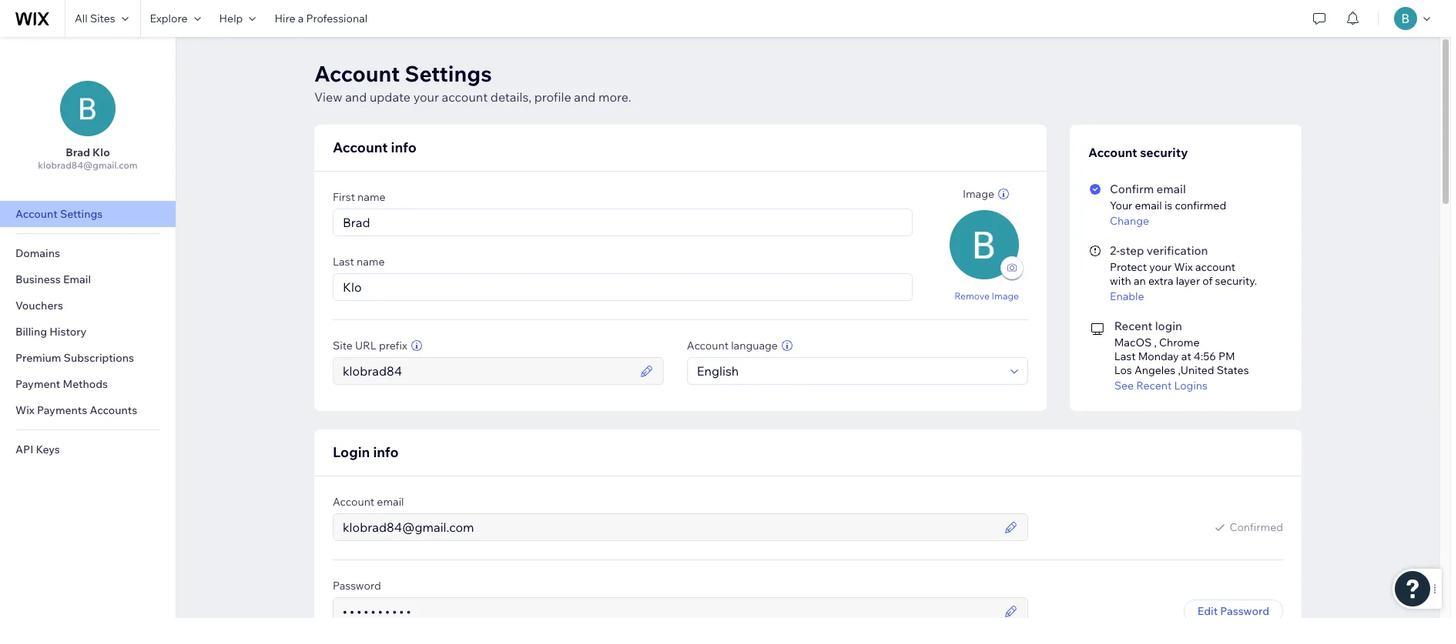 Task type: describe. For each thing, give the bounding box(es) containing it.
is
[[1165, 199, 1173, 213]]

brad klo klobrad84@gmail.com
[[38, 146, 138, 171]]

states
[[1217, 364, 1250, 378]]

security.
[[1216, 274, 1258, 288]]

payment methods link
[[0, 371, 176, 398]]

Enter your first name. text field
[[338, 210, 908, 236]]

verification
[[1147, 244, 1209, 258]]

professional
[[306, 12, 368, 25]]

change
[[1110, 214, 1150, 228]]

monday
[[1139, 350, 1180, 364]]

wix payments accounts
[[15, 404, 137, 418]]

login
[[1156, 319, 1183, 334]]

sidebar element
[[0, 37, 176, 619]]

help
[[219, 12, 243, 25]]

1 vertical spatial email
[[1136, 199, 1163, 213]]

email for account
[[377, 496, 404, 509]]

account for account email
[[333, 496, 375, 509]]

klobrad84@gmail.com
[[38, 160, 138, 171]]

confirm email your email is confirmed change
[[1110, 182, 1227, 228]]

more.
[[599, 89, 632, 105]]

email
[[63, 273, 91, 287]]

2-
[[1110, 244, 1121, 258]]

your inside account settings view and update your account details, profile and more.
[[414, 89, 439, 105]]

update
[[370, 89, 411, 105]]

premium subscriptions
[[15, 351, 134, 365]]

hire
[[275, 12, 296, 25]]

last inside recent login macos , chrome last monday at 4:56 pm los angeles ,united states see recent logins
[[1115, 350, 1136, 364]]

change button
[[1110, 214, 1282, 228]]

keys
[[36, 443, 60, 457]]

account security
[[1089, 145, 1189, 160]]

sites
[[90, 12, 115, 25]]

your
[[1110, 199, 1133, 213]]

accounts
[[90, 404, 137, 418]]

remove image button
[[955, 289, 1019, 303]]

confirm
[[1110, 182, 1155, 197]]

profile
[[535, 89, 572, 105]]

Choose an account name text field
[[338, 358, 636, 385]]

protect
[[1110, 260, 1148, 274]]

account for account info
[[333, 139, 388, 156]]

billing history
[[15, 325, 87, 339]]

remove
[[955, 290, 990, 302]]

account for account settings view and update your account details, profile and more.
[[314, 60, 400, 87]]

see
[[1115, 379, 1134, 393]]

step
[[1121, 244, 1145, 258]]

first
[[333, 190, 355, 204]]

hire a professional link
[[265, 0, 377, 37]]

account settings link
[[0, 201, 176, 227]]

wix inside the sidebar element
[[15, 404, 35, 418]]

settings for account settings
[[60, 207, 103, 221]]

login
[[333, 444, 370, 462]]

site url prefix
[[333, 339, 407, 353]]

,
[[1155, 336, 1157, 350]]

domains
[[15, 247, 60, 260]]

subscriptions
[[64, 351, 134, 365]]

wix inside 2-step verification protect your wix account with an extra layer of security. enable
[[1175, 260, 1194, 274]]

see recent logins button
[[1115, 379, 1284, 393]]

0 vertical spatial recent
[[1115, 319, 1153, 334]]

2 and from the left
[[574, 89, 596, 105]]

extra
[[1149, 274, 1174, 288]]

security
[[1141, 145, 1189, 160]]

help button
[[210, 0, 265, 37]]

business email link
[[0, 267, 176, 293]]

los
[[1115, 364, 1133, 378]]

macos
[[1115, 336, 1152, 350]]

account for settings
[[442, 89, 488, 105]]

1 and from the left
[[345, 89, 367, 105]]

angeles
[[1135, 364, 1176, 378]]

layer
[[1177, 274, 1201, 288]]

login info
[[333, 444, 399, 462]]

klo
[[93, 146, 110, 160]]



Task type: vqa. For each thing, say whether or not it's contained in the screenshot.
Add A Scroll Animation
no



Task type: locate. For each thing, give the bounding box(es) containing it.
account up confirm
[[1089, 145, 1138, 160]]

0 horizontal spatial wix
[[15, 404, 35, 418]]

image inside "button"
[[992, 290, 1019, 302]]

premium subscriptions link
[[0, 345, 176, 371]]

last down first
[[333, 255, 354, 269]]

image
[[963, 187, 995, 201], [992, 290, 1019, 302]]

0 vertical spatial info
[[391, 139, 417, 156]]

account left details,
[[442, 89, 488, 105]]

account for account security
[[1089, 145, 1138, 160]]

business
[[15, 273, 61, 287]]

enable
[[1110, 290, 1145, 304]]

settings inside account settings view and update your account details, profile and more.
[[405, 60, 492, 87]]

with
[[1110, 274, 1132, 288]]

name for last name
[[357, 255, 385, 269]]

your
[[414, 89, 439, 105], [1150, 260, 1172, 274]]

payment
[[15, 378, 60, 391]]

1 vertical spatial last
[[1115, 350, 1136, 364]]

account up first name
[[333, 139, 388, 156]]

account email
[[333, 496, 404, 509]]

1 vertical spatial info
[[373, 444, 399, 462]]

api keys link
[[0, 437, 176, 463]]

email
[[1157, 182, 1187, 197], [1136, 199, 1163, 213], [377, 496, 404, 509]]

0 vertical spatial wix
[[1175, 260, 1194, 274]]

vouchers
[[15, 299, 63, 313]]

pm
[[1219, 350, 1236, 364]]

account down login at the left of page
[[333, 496, 375, 509]]

account for account settings
[[15, 207, 58, 221]]

None text field
[[338, 599, 1000, 619]]

1 vertical spatial account
[[1196, 260, 1236, 274]]

hire a professional
[[275, 12, 368, 25]]

account inside 2-step verification protect your wix account with an extra layer of security. enable
[[1196, 260, 1236, 274]]

0 horizontal spatial your
[[414, 89, 439, 105]]

settings up update
[[405, 60, 492, 87]]

first name
[[333, 190, 386, 204]]

logins
[[1175, 379, 1208, 393]]

1 vertical spatial your
[[1150, 260, 1172, 274]]

2-step verification protect your wix account with an extra layer of security. enable
[[1110, 244, 1258, 304]]

business email
[[15, 273, 91, 287]]

url
[[355, 339, 377, 353]]

recent login macos , chrome last monday at 4:56 pm los angeles ,united states see recent logins
[[1115, 319, 1250, 393]]

your inside 2-step verification protect your wix account with an extra layer of security. enable
[[1150, 260, 1172, 274]]

explore
[[150, 12, 188, 25]]

1 horizontal spatial last
[[1115, 350, 1136, 364]]

Enter your last name. text field
[[338, 274, 908, 301]]

view
[[314, 89, 343, 105]]

Email address text field
[[338, 515, 1000, 541]]

language
[[731, 339, 778, 353]]

name down first name
[[357, 255, 385, 269]]

info down update
[[391, 139, 417, 156]]

an
[[1134, 274, 1147, 288]]

billing history link
[[0, 319, 176, 345]]

1 horizontal spatial your
[[1150, 260, 1172, 274]]

wix payments accounts link
[[0, 398, 176, 424]]

payments
[[37, 404, 87, 418]]

0 horizontal spatial last
[[333, 255, 354, 269]]

chrome
[[1160, 336, 1200, 350]]

all
[[75, 12, 88, 25]]

account up 'view'
[[314, 60, 400, 87]]

and
[[345, 89, 367, 105], [574, 89, 596, 105]]

confirmed
[[1176, 199, 1227, 213]]

account settings
[[15, 207, 103, 221]]

account settings view and update your account details, profile and more.
[[314, 60, 632, 105]]

0 vertical spatial email
[[1157, 182, 1187, 197]]

account
[[442, 89, 488, 105], [1196, 260, 1236, 274]]

0 vertical spatial settings
[[405, 60, 492, 87]]

account inside the sidebar element
[[15, 207, 58, 221]]

prefix
[[379, 339, 407, 353]]

account for account language
[[687, 339, 729, 353]]

1 horizontal spatial account
[[1196, 260, 1236, 274]]

enable button
[[1110, 290, 1282, 304]]

name for first name
[[358, 190, 386, 204]]

account inside account settings view and update your account details, profile and more.
[[442, 89, 488, 105]]

settings up the domains link
[[60, 207, 103, 221]]

of
[[1203, 274, 1213, 288]]

account language
[[687, 339, 778, 353]]

last name
[[333, 255, 385, 269]]

wix down verification on the top right of page
[[1175, 260, 1194, 274]]

at
[[1182, 350, 1192, 364]]

0 vertical spatial account
[[442, 89, 488, 105]]

remove image
[[955, 290, 1019, 302]]

domains link
[[0, 240, 176, 267]]

and right 'view'
[[345, 89, 367, 105]]

2 vertical spatial email
[[377, 496, 404, 509]]

site
[[333, 339, 353, 353]]

last up see
[[1115, 350, 1136, 364]]

details,
[[491, 89, 532, 105]]

email left is
[[1136, 199, 1163, 213]]

recent
[[1115, 319, 1153, 334], [1137, 379, 1172, 393]]

0 horizontal spatial settings
[[60, 207, 103, 221]]

all sites
[[75, 12, 115, 25]]

recent down angeles
[[1137, 379, 1172, 393]]

brad
[[66, 146, 90, 160]]

0 vertical spatial last
[[333, 255, 354, 269]]

1 horizontal spatial wix
[[1175, 260, 1194, 274]]

vouchers link
[[0, 293, 176, 319]]

account info
[[333, 139, 417, 156]]

password
[[333, 580, 381, 593]]

email for confirm
[[1157, 182, 1187, 197]]

email down login info
[[377, 496, 404, 509]]

name
[[358, 190, 386, 204], [357, 255, 385, 269]]

1 vertical spatial image
[[992, 290, 1019, 302]]

your down verification on the top right of page
[[1150, 260, 1172, 274]]

api keys
[[15, 443, 60, 457]]

email up is
[[1157, 182, 1187, 197]]

info for login info
[[373, 444, 399, 462]]

1 vertical spatial name
[[357, 255, 385, 269]]

history
[[50, 325, 87, 339]]

0 vertical spatial image
[[963, 187, 995, 201]]

account up enable button
[[1196, 260, 1236, 274]]

info for account info
[[391, 139, 417, 156]]

account inside account settings view and update your account details, profile and more.
[[314, 60, 400, 87]]

wix
[[1175, 260, 1194, 274], [15, 404, 35, 418]]

0 horizontal spatial and
[[345, 89, 367, 105]]

billing
[[15, 325, 47, 339]]

1 horizontal spatial settings
[[405, 60, 492, 87]]

a
[[298, 12, 304, 25]]

None field
[[693, 358, 1006, 385]]

1 vertical spatial wix
[[15, 404, 35, 418]]

confirmed
[[1230, 521, 1284, 535]]

settings for account settings view and update your account details, profile and more.
[[405, 60, 492, 87]]

1 vertical spatial settings
[[60, 207, 103, 221]]

account for step
[[1196, 260, 1236, 274]]

account left "language" on the right bottom
[[687, 339, 729, 353]]

settings inside the sidebar element
[[60, 207, 103, 221]]

wix down the payment at the left of page
[[15, 404, 35, 418]]

0 vertical spatial your
[[414, 89, 439, 105]]

,united
[[1179, 364, 1215, 378]]

and left more.
[[574, 89, 596, 105]]

info right login at the left of page
[[373, 444, 399, 462]]

account up domains
[[15, 207, 58, 221]]

4:56
[[1194, 350, 1217, 364]]

0 horizontal spatial account
[[442, 89, 488, 105]]

name right first
[[358, 190, 386, 204]]

methods
[[63, 378, 108, 391]]

payment methods
[[15, 378, 108, 391]]

last
[[333, 255, 354, 269], [1115, 350, 1136, 364]]

your right update
[[414, 89, 439, 105]]

1 horizontal spatial and
[[574, 89, 596, 105]]

1 vertical spatial recent
[[1137, 379, 1172, 393]]

0 vertical spatial name
[[358, 190, 386, 204]]

settings
[[405, 60, 492, 87], [60, 207, 103, 221]]

api
[[15, 443, 33, 457]]

recent up macos
[[1115, 319, 1153, 334]]

info
[[391, 139, 417, 156], [373, 444, 399, 462]]



